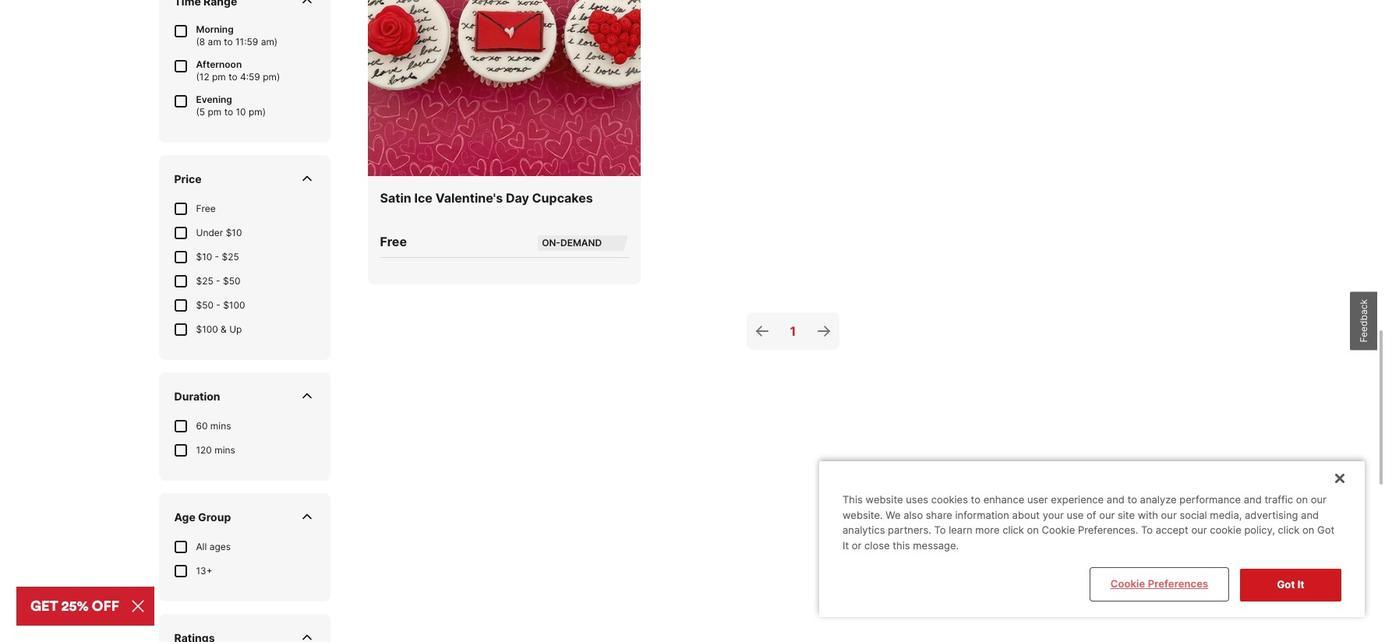 Task type: describe. For each thing, give the bounding box(es) containing it.
group
[[198, 510, 231, 523]]

1 vertical spatial $25
[[196, 275, 213, 286]]

this
[[843, 494, 863, 506]]

learn
[[949, 524, 972, 537]]

am
[[208, 36, 221, 47]]

got inside button
[[1277, 579, 1295, 591]]

age group
[[174, 510, 231, 523]]

got it
[[1277, 579, 1305, 591]]

more
[[975, 524, 1000, 537]]

morning
[[196, 23, 234, 35]]

&
[[221, 323, 227, 335]]

- for $50
[[216, 299, 220, 311]]

on down about
[[1027, 524, 1039, 537]]

(5
[[196, 106, 205, 117]]

0 vertical spatial $50
[[223, 275, 240, 286]]

to up site
[[1128, 494, 1137, 506]]

1 vertical spatial $10
[[196, 251, 212, 262]]

cookie inside this website uses cookies to enhance user experience and to analyze performance and traffic on our website. we also share information about your use of our site with our social media, advertising and analytics partners. to learn more click on cookie preferences. to accept our cookie policy, click on got it or close this message.
[[1042, 524, 1075, 537]]

this
[[893, 539, 910, 552]]

afternoon (12 pm to 4:59 pm)
[[196, 58, 280, 82]]

analytics
[[843, 524, 885, 537]]

on right policy,
[[1303, 524, 1314, 537]]

experience
[[1051, 494, 1104, 506]]

4:59
[[240, 71, 260, 82]]

2 tabler image from the top
[[299, 388, 315, 404]]

website.
[[843, 509, 883, 521]]

tabler image for price
[[299, 171, 315, 186]]

evening
[[196, 93, 232, 105]]

11:59
[[235, 36, 258, 47]]

$25 - $50
[[196, 275, 240, 286]]

your
[[1043, 509, 1064, 521]]

1 horizontal spatial and
[[1244, 494, 1262, 506]]

next page image
[[815, 322, 834, 340]]

1 to from the left
[[934, 524, 946, 537]]

analyze
[[1140, 494, 1177, 506]]

120 mins
[[196, 444, 235, 456]]

on-
[[542, 237, 560, 248]]

am)
[[261, 36, 278, 47]]

traffic
[[1265, 494, 1293, 506]]

enhance
[[983, 494, 1024, 506]]

1 horizontal spatial free
[[380, 234, 407, 249]]

all
[[196, 541, 207, 552]]

satin
[[380, 190, 411, 206]]

all ages
[[196, 541, 231, 552]]

duration
[[174, 389, 220, 403]]

media,
[[1210, 509, 1242, 521]]

0 horizontal spatial and
[[1107, 494, 1125, 506]]

(12
[[196, 71, 209, 82]]

day
[[506, 190, 529, 206]]

0 vertical spatial $10
[[226, 226, 242, 238]]

uses
[[906, 494, 928, 506]]

message.
[[913, 539, 959, 552]]

0 horizontal spatial $100
[[196, 323, 218, 335]]

0 vertical spatial $100
[[223, 299, 245, 311]]

on right traffic
[[1296, 494, 1308, 506]]

age
[[174, 510, 196, 523]]

information
[[955, 509, 1009, 521]]

previous page image
[[753, 322, 771, 340]]

to for morning
[[224, 36, 233, 47]]

$100 & up
[[196, 323, 242, 335]]

use
[[1067, 509, 1084, 521]]

pm) for (5 pm to 10 pm)
[[249, 106, 266, 117]]

to for evening
[[224, 106, 233, 117]]

cookie inside 'button'
[[1111, 578, 1145, 590]]

mins for 60 mins
[[210, 420, 231, 431]]

preferences.
[[1078, 524, 1138, 537]]

cookie
[[1210, 524, 1242, 537]]

(8
[[196, 36, 205, 47]]

accept
[[1156, 524, 1189, 537]]

1 tabler image from the top
[[299, 0, 315, 9]]

to for afternoon
[[229, 71, 237, 82]]

under
[[196, 226, 223, 238]]



Task type: vqa. For each thing, say whether or not it's contained in the screenshot.
4:59
yes



Task type: locate. For each thing, give the bounding box(es) containing it.
pm)
[[263, 71, 280, 82], [249, 106, 266, 117]]

-
[[215, 251, 219, 262], [216, 275, 220, 286], [216, 299, 220, 311]]

got down advertising
[[1277, 579, 1295, 591]]

pm) right 4:59
[[263, 71, 280, 82]]

pm
[[212, 71, 226, 82], [208, 106, 222, 117]]

mins
[[210, 420, 231, 431], [215, 444, 235, 456]]

share
[[926, 509, 952, 521]]

our down social
[[1191, 524, 1207, 537]]

1 horizontal spatial $10
[[226, 226, 242, 238]]

we
[[886, 509, 901, 521]]

got inside this website uses cookies to enhance user experience and to analyze performance and traffic on our website. we also share information about your use of our site with our social media, advertising and analytics partners. to learn more click on cookie preferences. to accept our cookie policy, click on got it or close this message.
[[1317, 524, 1335, 537]]

0 horizontal spatial $25
[[196, 275, 213, 286]]

1 vertical spatial $50
[[196, 299, 214, 311]]

to left the 10
[[224, 106, 233, 117]]

close
[[864, 539, 890, 552]]

1 vertical spatial got
[[1277, 579, 1295, 591]]

to
[[224, 36, 233, 47], [229, 71, 237, 82], [224, 106, 233, 117], [971, 494, 981, 506], [1128, 494, 1137, 506]]

this website uses cookies to enhance user experience and to analyze performance and traffic on our website. we also share information about your use of our site with our social media, advertising and analytics partners. to learn more click on cookie preferences. to accept our cookie policy, click on got it or close this message.
[[843, 494, 1335, 552]]

0 vertical spatial tabler image
[[299, 171, 315, 186]]

1 horizontal spatial $25
[[222, 251, 239, 262]]

2 tabler image from the top
[[299, 509, 315, 525]]

performance
[[1180, 494, 1241, 506]]

got
[[1317, 524, 1335, 537], [1277, 579, 1295, 591]]

1 tabler image from the top
[[299, 171, 315, 186]]

$10 - $25
[[196, 251, 239, 262]]

to down share
[[934, 524, 946, 537]]

mins right 120
[[215, 444, 235, 456]]

$100 up up at the left
[[223, 299, 245, 311]]

$10 down under
[[196, 251, 212, 262]]

1 vertical spatial tabler image
[[299, 509, 315, 525]]

1 horizontal spatial cookie
[[1111, 578, 1145, 590]]

pm inside evening (5 pm to 10 pm)
[[208, 106, 222, 117]]

policy,
[[1244, 524, 1275, 537]]

0 vertical spatial cookie
[[1042, 524, 1075, 537]]

0 vertical spatial pm
[[212, 71, 226, 82]]

and
[[1107, 494, 1125, 506], [1244, 494, 1262, 506], [1301, 509, 1319, 521]]

1 vertical spatial cookie
[[1111, 578, 1145, 590]]

cookie down your
[[1042, 524, 1075, 537]]

our up accept
[[1161, 509, 1177, 521]]

0 vertical spatial pm)
[[263, 71, 280, 82]]

0 horizontal spatial $50
[[196, 299, 214, 311]]

120
[[196, 444, 212, 456]]

0 vertical spatial mins
[[210, 420, 231, 431]]

1 vertical spatial free
[[380, 234, 407, 249]]

to up information
[[971, 494, 981, 506]]

1 vertical spatial pm)
[[249, 106, 266, 117]]

pm) for (12 pm to 4:59 pm)
[[263, 71, 280, 82]]

$25 down $10 - $25
[[196, 275, 213, 286]]

3 tabler image from the top
[[299, 630, 315, 642]]

1 vertical spatial $100
[[196, 323, 218, 335]]

60
[[196, 420, 208, 431]]

0 vertical spatial it
[[843, 539, 849, 552]]

free
[[196, 202, 216, 214], [380, 234, 407, 249]]

2 vertical spatial -
[[216, 299, 220, 311]]

satin ice valentine's day cupcakes
[[380, 190, 593, 206]]

0 vertical spatial tabler image
[[299, 0, 315, 9]]

pm) inside evening (5 pm to 10 pm)
[[249, 106, 266, 117]]

$100
[[223, 299, 245, 311], [196, 323, 218, 335]]

up
[[229, 323, 242, 335]]

and up site
[[1107, 494, 1125, 506]]

pm) right the 10
[[249, 106, 266, 117]]

0 horizontal spatial $10
[[196, 251, 212, 262]]

pm for (12
[[212, 71, 226, 82]]

$50
[[223, 275, 240, 286], [196, 299, 214, 311]]

click down about
[[1003, 524, 1024, 537]]

2 click from the left
[[1278, 524, 1300, 537]]

also
[[904, 509, 923, 521]]

social
[[1180, 509, 1207, 521]]

pm for (5
[[208, 106, 222, 117]]

our right traffic
[[1311, 494, 1327, 506]]

cookie preferences
[[1111, 578, 1208, 590]]

13+
[[196, 565, 213, 576]]

about
[[1012, 509, 1040, 521]]

ages
[[209, 541, 231, 552]]

0 horizontal spatial cookie
[[1042, 524, 1075, 537]]

to inside morning (8 am to 11:59 am)
[[224, 36, 233, 47]]

free up under
[[196, 202, 216, 214]]

- down $25 - $50
[[216, 299, 220, 311]]

cookie left "preferences"
[[1111, 578, 1145, 590]]

60 mins
[[196, 420, 231, 431]]

or
[[852, 539, 862, 552]]

got up got it button
[[1317, 524, 1335, 537]]

pm) inside afternoon (12 pm to 4:59 pm)
[[263, 71, 280, 82]]

under $10
[[196, 226, 242, 238]]

website
[[866, 494, 903, 506]]

cookies
[[931, 494, 968, 506]]

1 horizontal spatial it
[[1298, 579, 1305, 591]]

price
[[174, 172, 202, 185]]

to inside evening (5 pm to 10 pm)
[[224, 106, 233, 117]]

0 vertical spatial got
[[1317, 524, 1335, 537]]

0 vertical spatial free
[[196, 202, 216, 214]]

evening (5 pm to 10 pm)
[[196, 93, 266, 117]]

and right advertising
[[1301, 509, 1319, 521]]

it inside this website uses cookies to enhance user experience and to analyze performance and traffic on our website. we also share information about your use of our site with our social media, advertising and analytics partners. to learn more click on cookie preferences. to accept our cookie policy, click on got it or close this message.
[[843, 539, 849, 552]]

user
[[1027, 494, 1048, 506]]

0 horizontal spatial it
[[843, 539, 849, 552]]

1 horizontal spatial click
[[1278, 524, 1300, 537]]

tabler image
[[299, 171, 315, 186], [299, 509, 315, 525], [299, 630, 315, 642]]

tabler image
[[299, 0, 315, 9], [299, 388, 315, 404]]

0 horizontal spatial click
[[1003, 524, 1024, 537]]

on
[[1296, 494, 1308, 506], [1027, 524, 1039, 537], [1303, 524, 1314, 537]]

morning (8 am to 11:59 am)
[[196, 23, 278, 47]]

0 horizontal spatial got
[[1277, 579, 1295, 591]]

demand
[[560, 237, 602, 248]]

$50 - $100
[[196, 299, 245, 311]]

partners.
[[888, 524, 931, 537]]

with
[[1138, 509, 1158, 521]]

free down the satin
[[380, 234, 407, 249]]

to right am
[[224, 36, 233, 47]]

ice
[[414, 190, 433, 206]]

pm inside afternoon (12 pm to 4:59 pm)
[[212, 71, 226, 82]]

it
[[843, 539, 849, 552], [1298, 579, 1305, 591]]

tabler image for age group
[[299, 509, 315, 525]]

to down with
[[1141, 524, 1153, 537]]

- down $10 - $25
[[216, 275, 220, 286]]

pm down afternoon
[[212, 71, 226, 82]]

0 vertical spatial -
[[215, 251, 219, 262]]

cookie preferences button
[[1091, 569, 1228, 600]]

1 vertical spatial pm
[[208, 106, 222, 117]]

1
[[790, 323, 796, 339]]

1 vertical spatial mins
[[215, 444, 235, 456]]

$10
[[226, 226, 242, 238], [196, 251, 212, 262]]

to left 4:59
[[229, 71, 237, 82]]

$25 down under $10
[[222, 251, 239, 262]]

our up the preferences. at the bottom of the page
[[1099, 509, 1115, 521]]

to inside afternoon (12 pm to 4:59 pm)
[[229, 71, 237, 82]]

1 horizontal spatial $100
[[223, 299, 245, 311]]

1 vertical spatial it
[[1298, 579, 1305, 591]]

0 vertical spatial $25
[[222, 251, 239, 262]]

on-demand
[[542, 237, 602, 248]]

mins right 60
[[210, 420, 231, 431]]

$50 up $50 - $100
[[223, 275, 240, 286]]

satin ice valentine's day cupcakes image
[[368, 0, 641, 176]]

click
[[1003, 524, 1024, 537], [1278, 524, 1300, 537]]

- up $25 - $50
[[215, 251, 219, 262]]

and up advertising
[[1244, 494, 1262, 506]]

1 horizontal spatial to
[[1141, 524, 1153, 537]]

$50 down $25 - $50
[[196, 299, 214, 311]]

0 horizontal spatial free
[[196, 202, 216, 214]]

- for $25
[[216, 275, 220, 286]]

got it button
[[1240, 569, 1341, 602]]

10
[[236, 106, 246, 117]]

1 vertical spatial tabler image
[[299, 388, 315, 404]]

0 horizontal spatial to
[[934, 524, 946, 537]]

1 vertical spatial -
[[216, 275, 220, 286]]

to
[[934, 524, 946, 537], [1141, 524, 1153, 537]]

$100 left &
[[196, 323, 218, 335]]

it left or
[[843, 539, 849, 552]]

it inside got it button
[[1298, 579, 1305, 591]]

valentine's
[[435, 190, 503, 206]]

it down advertising
[[1298, 579, 1305, 591]]

pm down the 'evening'
[[208, 106, 222, 117]]

of
[[1087, 509, 1096, 521]]

- for $10
[[215, 251, 219, 262]]

preferences
[[1148, 578, 1208, 590]]

1 horizontal spatial $50
[[223, 275, 240, 286]]

2 horizontal spatial and
[[1301, 509, 1319, 521]]

1 click from the left
[[1003, 524, 1024, 537]]

mins for 120 mins
[[215, 444, 235, 456]]

2 to from the left
[[1141, 524, 1153, 537]]

2 vertical spatial tabler image
[[299, 630, 315, 642]]

cookie
[[1042, 524, 1075, 537], [1111, 578, 1145, 590]]

$25
[[222, 251, 239, 262], [196, 275, 213, 286]]

click down advertising
[[1278, 524, 1300, 537]]

1 horizontal spatial got
[[1317, 524, 1335, 537]]

afternoon
[[196, 58, 242, 70]]

$10 right under
[[226, 226, 242, 238]]

cupcakes
[[532, 190, 593, 206]]

site
[[1118, 509, 1135, 521]]

advertising
[[1245, 509, 1298, 521]]

our
[[1311, 494, 1327, 506], [1099, 509, 1115, 521], [1161, 509, 1177, 521], [1191, 524, 1207, 537]]



